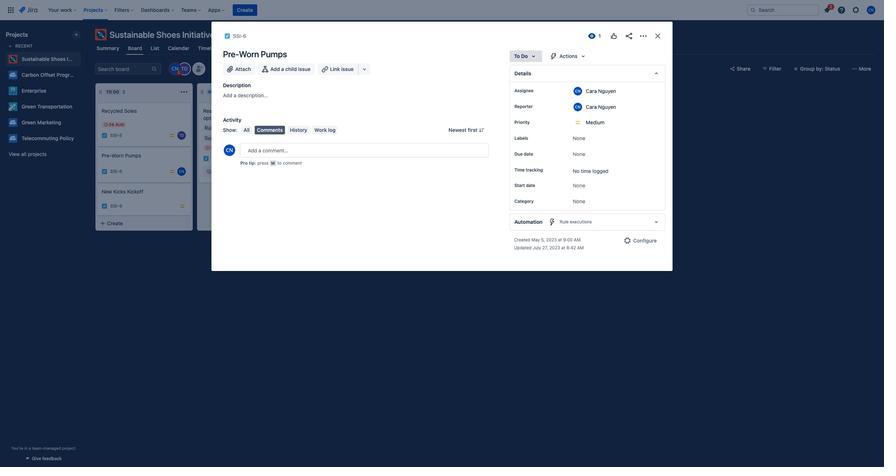 Task type: vqa. For each thing, say whether or not it's contained in the screenshot.
'SSI-9' inside the New Kicks Kickoff dialog
no



Task type: describe. For each thing, give the bounding box(es) containing it.
1 vertical spatial at
[[562, 245, 566, 251]]

configure
[[634, 238, 657, 244]]

add for add a child issue
[[271, 66, 280, 72]]

create inside primary "element"
[[237, 7, 253, 13]]

ssi-6 inside the pre-worn pumps dialog
[[233, 33, 246, 39]]

1 vertical spatial ssi-6 link
[[110, 169, 122, 175]]

pages
[[251, 45, 265, 51]]

1 vertical spatial am
[[578, 245, 584, 251]]

cara nguyen image for ssi-6
[[177, 167, 186, 176]]

pumps inside dialog
[[261, 49, 287, 59]]

primary element
[[4, 0, 748, 20]]

ssi-1 link
[[212, 156, 223, 162]]

0 vertical spatial am
[[574, 237, 581, 243]]

assignee
[[515, 88, 534, 93]]

share image
[[625, 32, 634, 40]]

copy link to issue image
[[245, 33, 251, 39]]

to do button
[[510, 50, 543, 62]]

work log
[[315, 127, 336, 133]]

details
[[515, 70, 532, 76]]

profile image of cara nguyen image
[[224, 145, 235, 156]]

link issue button
[[318, 63, 359, 75]]

summary
[[97, 45, 119, 51]]

enterprise
[[22, 88, 46, 94]]

Search board text field
[[96, 64, 151, 74]]

add people image
[[195, 65, 203, 73]]

to
[[278, 160, 282, 166]]

labels pin to top. only you can see pinned fields. image
[[530, 136, 536, 141]]

for
[[222, 115, 228, 121]]

transportation
[[37, 103, 72, 110]]

attach button
[[223, 63, 255, 75]]

research
[[203, 108, 225, 114]]

15 aug
[[211, 145, 225, 150]]

a for description...
[[234, 92, 237, 98]]

1 vertical spatial 2023
[[550, 245, 560, 251]]

green marketing
[[22, 119, 61, 125]]

pro
[[240, 160, 248, 166]]

nguyen for reporter
[[599, 104, 616, 110]]

5
[[119, 133, 122, 138]]

ssi-5
[[110, 133, 122, 138]]

research sustainable shoe options for employees
[[203, 108, 265, 121]]

give
[[32, 456, 41, 461]]

add for add a description...
[[223, 92, 232, 98]]

5,
[[542, 237, 545, 243]]

aug for 15 aug
[[216, 145, 225, 150]]

automation element
[[510, 214, 666, 231]]

ssi-9
[[110, 203, 122, 209]]

sustainable shoes initiative link
[[6, 52, 87, 66]]

8:42
[[567, 245, 576, 251]]

newest first button
[[445, 126, 489, 134]]

6 for ssi-6 link to the bottom
[[119, 169, 122, 174]]

aug for 08 aug
[[115, 122, 124, 127]]

description
[[223, 82, 251, 88]]

worn inside dialog
[[239, 49, 259, 59]]

1 horizontal spatial ssi-6 link
[[233, 32, 246, 40]]

board
[[128, 45, 142, 51]]

green for green marketing
[[22, 119, 36, 125]]

recycled soles
[[102, 108, 137, 114]]

policy
[[60, 135, 74, 141]]

telecommuting policy
[[22, 135, 74, 141]]

0 vertical spatial 1
[[239, 89, 241, 95]]

labels
[[515, 136, 528, 141]]

highest image
[[271, 156, 277, 162]]

close image
[[654, 32, 663, 40]]

1 vertical spatial 1
[[221, 156, 223, 161]]

due
[[515, 151, 523, 157]]

log
[[328, 127, 336, 133]]

configure link
[[619, 235, 662, 247]]

actions image
[[640, 32, 648, 40]]

activity
[[223, 117, 241, 123]]

view all projects link
[[6, 148, 81, 161]]

ssi- for ssi-1 link
[[212, 156, 221, 161]]

telecommuting policy link
[[6, 131, 78, 146]]

0 vertical spatial 2023
[[547, 237, 557, 243]]

green for green transportation
[[22, 103, 36, 110]]

task image for ssi-1
[[203, 156, 209, 162]]

to for to do 3
[[106, 89, 112, 94]]

0 vertical spatial at
[[558, 237, 562, 243]]

all button
[[242, 126, 252, 134]]

1 issue from the left
[[298, 66, 311, 72]]

actions
[[560, 53, 578, 59]]

history button
[[288, 126, 310, 134]]

0 horizontal spatial shoes
[[51, 56, 66, 62]]

start
[[515, 183, 525, 188]]

forms link
[[226, 42, 243, 55]]

2 vertical spatial a
[[29, 446, 31, 451]]

details element
[[510, 65, 666, 82]]

in
[[24, 446, 28, 451]]

none for due date
[[573, 151, 586, 157]]

forms
[[227, 45, 242, 51]]

08 aug
[[109, 122, 124, 127]]

to for to do
[[514, 53, 520, 59]]

give feedback button
[[20, 453, 66, 465]]

link web pages and more image
[[360, 65, 369, 74]]

3
[[122, 89, 125, 95]]

0 horizontal spatial sustainable shoes initiative
[[22, 56, 87, 62]]

actions button
[[546, 50, 592, 62]]

08 august 2023 image
[[103, 122, 109, 128]]

a for child
[[281, 66, 284, 72]]

view all projects
[[9, 151, 47, 157]]

list
[[151, 45, 159, 51]]

add a child issue
[[271, 66, 311, 72]]

cara nguyen image for ssi-1
[[279, 154, 288, 163]]

m
[[271, 161, 275, 165]]

you're
[[11, 446, 23, 451]]

do for to do 3
[[113, 89, 119, 94]]

marketing
[[37, 119, 61, 125]]

none for category
[[573, 198, 586, 205]]

history
[[290, 127, 307, 133]]

0 vertical spatial cara nguyen image
[[169, 63, 181, 75]]

pre-worn pumps dialog
[[212, 22, 673, 271]]

priority
[[515, 120, 530, 125]]

task image for pre-worn pumps
[[102, 169, 107, 174]]

assignee pin to top. only you can see pinned fields. image
[[535, 88, 541, 94]]

new
[[102, 189, 112, 195]]

ssi-1
[[212, 156, 223, 161]]

projects
[[28, 151, 47, 157]]

rule executions
[[560, 219, 592, 225]]

ssi-9 link
[[110, 203, 122, 209]]

green marketing link
[[6, 115, 78, 130]]

1 horizontal spatial shoes
[[156, 30, 181, 40]]

3 none from the top
[[573, 183, 586, 189]]

list link
[[149, 42, 161, 55]]

menu bar inside the pre-worn pumps dialog
[[240, 126, 339, 134]]

link
[[330, 66, 340, 72]]

due date pin to top. only you can see pinned fields. image
[[535, 151, 541, 157]]

2
[[830, 4, 833, 9]]

Search field
[[748, 4, 820, 16]]

ssi-5 link
[[110, 132, 122, 139]]

updated
[[514, 245, 532, 251]]

search image
[[751, 7, 756, 13]]



Task type: locate. For each thing, give the bounding box(es) containing it.
all
[[244, 127, 250, 133]]

show:
[[223, 127, 237, 133]]

1 vertical spatial do
[[113, 89, 119, 94]]

0 horizontal spatial ssi-6 link
[[110, 169, 122, 175]]

to inside to do 3
[[106, 89, 112, 94]]

shoes up calendar
[[156, 30, 181, 40]]

offset
[[40, 72, 55, 78]]

6 for the rightmost ssi-6 link
[[243, 33, 246, 39]]

cara up medium
[[586, 104, 597, 110]]

progress
[[213, 89, 236, 94]]

1 vertical spatial to
[[106, 89, 112, 94]]

green down enterprise
[[22, 103, 36, 110]]

initiative up timeline
[[182, 30, 215, 40]]

tracking
[[526, 167, 543, 173]]

nguyen down details 'element'
[[599, 88, 616, 94]]

newest first image
[[479, 127, 485, 133]]

team-
[[32, 446, 43, 451]]

2 horizontal spatial a
[[281, 66, 284, 72]]

summary link
[[95, 42, 121, 55]]

1 vertical spatial worn
[[112, 152, 124, 159]]

executions
[[570, 219, 592, 225]]

sustainable shoes initiative up the list
[[110, 30, 215, 40]]

sustainable shoes initiative up the 'carbon offset program'
[[22, 56, 87, 62]]

08 august 2023 image
[[103, 122, 109, 128]]

child
[[286, 66, 297, 72]]

create button inside primary "element"
[[233, 4, 257, 16]]

at left 9:00
[[558, 237, 562, 243]]

1 vertical spatial shoes
[[51, 56, 66, 62]]

task image left "ssi-9" link
[[102, 203, 107, 209]]

1 horizontal spatial worn
[[239, 49, 259, 59]]

cara nguyen image down the calendar link
[[169, 63, 181, 75]]

1 vertical spatial medium image
[[180, 203, 185, 209]]

2023 right 27,
[[550, 245, 560, 251]]

tariq douglas image
[[179, 63, 190, 75]]

green up telecommuting
[[22, 119, 36, 125]]

create button
[[233, 4, 257, 16], [96, 217, 193, 230]]

create down "ssi-9" link
[[107, 220, 123, 226]]

1 horizontal spatial a
[[234, 92, 237, 98]]

create banner
[[0, 0, 885, 20]]

ssi- inside "ssi-9" link
[[110, 203, 119, 209]]

Add a comment… field
[[240, 143, 489, 158]]

to up details
[[514, 53, 520, 59]]

0 vertical spatial medium image
[[169, 133, 175, 138]]

task image up 'forms'
[[225, 33, 230, 39]]

date for start date
[[526, 183, 536, 188]]

at
[[558, 237, 562, 243], [562, 245, 566, 251]]

task image
[[102, 169, 107, 174], [102, 203, 107, 209]]

1 horizontal spatial to
[[514, 53, 520, 59]]

green transportation
[[22, 103, 72, 110]]

cara for assignee
[[586, 88, 597, 94]]

2 vertical spatial cara nguyen image
[[177, 167, 186, 176]]

a right in
[[29, 446, 31, 451]]

sustainable
[[226, 108, 253, 114]]

6 up forms link at the left top of page
[[243, 33, 246, 39]]

ssi- inside ssi-5 link
[[110, 133, 119, 138]]

ssi- down 'kicks'
[[110, 203, 119, 209]]

0 horizontal spatial pumps
[[125, 152, 141, 159]]

ssi- left copy link to issue icon
[[233, 33, 243, 39]]

do inside dropdown button
[[521, 53, 528, 59]]

date left due date pin to top. only you can see pinned fields. icon
[[524, 151, 533, 157]]

ssi- up 'kicks'
[[110, 169, 119, 174]]

kickoff
[[127, 189, 143, 195]]

no time logged
[[573, 168, 609, 174]]

1 task image from the top
[[102, 169, 107, 174]]

ssi-6 link up 'forms'
[[233, 32, 246, 40]]

pre- inside dialog
[[223, 49, 239, 59]]

pre-worn pumps inside dialog
[[223, 49, 287, 59]]

cara nguyen image right highest icon
[[279, 154, 288, 163]]

date
[[524, 151, 533, 157], [526, 183, 536, 188]]

add inside button
[[271, 66, 280, 72]]

vote options: no one has voted for this issue yet. image
[[610, 32, 619, 40]]

none
[[573, 135, 586, 141], [573, 151, 586, 157], [573, 183, 586, 189], [573, 198, 586, 205]]

rule
[[560, 219, 569, 225]]

1 vertical spatial green
[[22, 119, 36, 125]]

1 vertical spatial nguyen
[[599, 104, 616, 110]]

comments
[[257, 127, 283, 133]]

0 horizontal spatial 6
[[119, 169, 122, 174]]

1 vertical spatial date
[[526, 183, 536, 188]]

ssi- inside ssi-1 link
[[212, 156, 221, 161]]

4 none from the top
[[573, 198, 586, 205]]

you're in a team-managed project
[[11, 446, 75, 451]]

1 vertical spatial pre-
[[102, 152, 112, 159]]

0 vertical spatial to
[[514, 53, 520, 59]]

0 vertical spatial pumps
[[261, 49, 287, 59]]

2 horizontal spatial task image
[[225, 33, 230, 39]]

1 vertical spatial pre-worn pumps
[[102, 152, 141, 159]]

cara nguyen up medium
[[586, 104, 616, 110]]

1 cara nguyen from the top
[[586, 88, 616, 94]]

none for labels
[[573, 135, 586, 141]]

1 horizontal spatial create button
[[233, 4, 257, 16]]

0 vertical spatial sustainable shoes initiative
[[110, 30, 215, 40]]

1 horizontal spatial ssi-6
[[233, 33, 246, 39]]

1 vertical spatial a
[[234, 92, 237, 98]]

2 nguyen from the top
[[599, 104, 616, 110]]

1 vertical spatial aug
[[216, 145, 225, 150]]

initiative
[[182, 30, 215, 40], [67, 56, 87, 62]]

0 horizontal spatial create
[[107, 220, 123, 226]]

ssi- for "ssi-9" link
[[110, 203, 119, 209]]

2 cara nguyen from the top
[[586, 104, 616, 110]]

1 horizontal spatial pre-worn pumps
[[223, 49, 287, 59]]

1 down description
[[239, 89, 241, 95]]

0 vertical spatial cara nguyen
[[586, 88, 616, 94]]

a inside add a child issue button
[[281, 66, 284, 72]]

15 august 2023 image
[[205, 145, 211, 151], [205, 145, 211, 151]]

cara for reporter
[[586, 104, 597, 110]]

2023 right 5,
[[547, 237, 557, 243]]

ssi-6 up 'forms'
[[233, 33, 246, 39]]

work
[[315, 127, 327, 133]]

1 vertical spatial cara
[[586, 104, 597, 110]]

0 vertical spatial worn
[[239, 49, 259, 59]]

0 horizontal spatial task image
[[102, 133, 107, 138]]

0 horizontal spatial initiative
[[67, 56, 87, 62]]

carbon offset program
[[22, 72, 77, 78]]

1 vertical spatial sustainable shoes initiative
[[22, 56, 87, 62]]

0 horizontal spatial create button
[[96, 217, 193, 230]]

0 vertical spatial cara
[[586, 88, 597, 94]]

feedback
[[42, 456, 62, 461]]

pre-worn pumps down "5" at top
[[102, 152, 141, 159]]

calendar
[[168, 45, 189, 51]]

pre- up attach button
[[223, 49, 239, 59]]

1 horizontal spatial sustainable
[[110, 30, 155, 40]]

logged
[[593, 168, 609, 174]]

projects
[[6, 31, 28, 38]]

tab list
[[91, 42, 880, 55]]

ssi- down 08 aug
[[110, 133, 119, 138]]

2 none from the top
[[573, 151, 586, 157]]

2023
[[547, 237, 557, 243], [550, 245, 560, 251]]

am right 8:42
[[578, 245, 584, 251]]

aug right the 08
[[115, 122, 124, 127]]

task image up new
[[102, 169, 107, 174]]

give feedback
[[32, 456, 62, 461]]

to left 3
[[106, 89, 112, 94]]

aug right the 15
[[216, 145, 225, 150]]

0 vertical spatial initiative
[[182, 30, 215, 40]]

reporter pin to top. only you can see pinned fields. image
[[535, 104, 540, 110]]

to do 3
[[106, 89, 125, 95]]

task image for new kicks kickoff
[[102, 203, 107, 209]]

tip:
[[249, 160, 256, 166]]

0 vertical spatial task image
[[102, 169, 107, 174]]

nguyen for assignee
[[599, 88, 616, 94]]

initiative up program
[[67, 56, 87, 62]]

create
[[237, 7, 253, 13], [107, 220, 123, 226]]

pre- down ssi-5 link
[[102, 152, 112, 159]]

timeline
[[198, 45, 218, 51]]

1 vertical spatial task image
[[102, 203, 107, 209]]

1 none from the top
[[573, 135, 586, 141]]

1 vertical spatial create button
[[96, 217, 193, 230]]

issue right 'link'
[[341, 66, 354, 72]]

1 vertical spatial initiative
[[67, 56, 87, 62]]

carbon
[[22, 72, 39, 78]]

medium image
[[169, 133, 175, 138], [180, 203, 185, 209]]

2 green from the top
[[22, 119, 36, 125]]

do
[[521, 53, 528, 59], [113, 89, 119, 94]]

cara nguyen image right medium icon
[[177, 167, 186, 176]]

start date
[[515, 183, 536, 188]]

automation
[[515, 219, 543, 225]]

1 horizontal spatial issue
[[341, 66, 354, 72]]

1 left the profile image of cara nguyen
[[221, 156, 223, 161]]

0 horizontal spatial pre-worn pumps
[[102, 152, 141, 159]]

pre-worn pumps up attach
[[223, 49, 287, 59]]

1 nguyen from the top
[[599, 88, 616, 94]]

link issue
[[330, 66, 354, 72]]

do up details
[[521, 53, 528, 59]]

medium image
[[169, 169, 175, 174]]

due date
[[515, 151, 533, 157]]

create button down '9'
[[96, 217, 193, 230]]

9
[[119, 203, 122, 209]]

time
[[581, 168, 591, 174]]

july
[[533, 245, 541, 251]]

sustainable shoes initiative
[[110, 30, 215, 40], [22, 56, 87, 62]]

date right start
[[526, 183, 536, 188]]

cara nguyen for reporter
[[586, 104, 616, 110]]

0 horizontal spatial 1
[[221, 156, 223, 161]]

cara nguyen for assignee
[[586, 88, 616, 94]]

6 inside the pre-worn pumps dialog
[[243, 33, 246, 39]]

1 horizontal spatial pre-
[[223, 49, 239, 59]]

1 horizontal spatial pumps
[[261, 49, 287, 59]]

1 vertical spatial sustainable
[[22, 56, 49, 62]]

task image for ssi-5
[[102, 133, 107, 138]]

0 vertical spatial add
[[271, 66, 280, 72]]

1 horizontal spatial initiative
[[182, 30, 215, 40]]

task image down 08 august 2023 image
[[102, 133, 107, 138]]

1 horizontal spatial add
[[271, 66, 280, 72]]

1 horizontal spatial medium image
[[180, 203, 185, 209]]

0 vertical spatial do
[[521, 53, 528, 59]]

worn down ssi-5 link
[[112, 152, 124, 159]]

task image
[[225, 33, 230, 39], [102, 133, 107, 138], [203, 156, 209, 162]]

0 horizontal spatial do
[[113, 89, 119, 94]]

comment
[[283, 160, 302, 166]]

in
[[208, 89, 212, 94]]

1 vertical spatial cara nguyen
[[586, 104, 616, 110]]

add a description...
[[223, 92, 268, 98]]

issue
[[298, 66, 311, 72], [341, 66, 354, 72]]

cara nguyen down details 'element'
[[586, 88, 616, 94]]

newest first
[[449, 127, 478, 133]]

1 green from the top
[[22, 103, 36, 110]]

0 vertical spatial green
[[22, 103, 36, 110]]

shoes
[[156, 30, 181, 40], [51, 56, 66, 62]]

worn up attach
[[239, 49, 259, 59]]

menu bar containing all
[[240, 126, 339, 134]]

managed
[[43, 446, 61, 451]]

do for to do
[[521, 53, 528, 59]]

sustainable up board
[[110, 30, 155, 40]]

2 issue from the left
[[341, 66, 354, 72]]

jira image
[[19, 6, 37, 14], [19, 6, 37, 14]]

time
[[515, 167, 525, 173]]

0
[[213, 168, 217, 174]]

1 cara from the top
[[586, 88, 597, 94]]

0 horizontal spatial sustainable
[[22, 56, 49, 62]]

0 vertical spatial 6
[[243, 33, 246, 39]]

attach
[[235, 66, 251, 72]]

1 vertical spatial pumps
[[125, 152, 141, 159]]

6 up 'kicks'
[[119, 169, 122, 174]]

0 horizontal spatial issue
[[298, 66, 311, 72]]

soles
[[124, 108, 137, 114]]

1 horizontal spatial do
[[521, 53, 528, 59]]

1 horizontal spatial 1
[[239, 89, 241, 95]]

0 vertical spatial create
[[237, 7, 253, 13]]

2 cara from the top
[[586, 104, 597, 110]]

cara down details 'element'
[[586, 88, 597, 94]]

a left 'child'
[[281, 66, 284, 72]]

1 horizontal spatial create
[[237, 7, 253, 13]]

0 vertical spatial ssi-6
[[233, 33, 246, 39]]

work log button
[[313, 126, 338, 134]]

ssi- inside the pre-worn pumps dialog
[[233, 33, 243, 39]]

ssi- down 15 aug
[[212, 156, 221, 161]]

1 vertical spatial cara nguyen image
[[279, 154, 288, 163]]

1
[[239, 89, 241, 95], [221, 156, 223, 161]]

calendar link
[[167, 42, 191, 55]]

0 horizontal spatial medium image
[[169, 133, 175, 138]]

newest
[[449, 127, 467, 133]]

collapse recent projects image
[[6, 42, 14, 50]]

task image left ssi-1 link
[[203, 156, 209, 162]]

a down description
[[234, 92, 237, 98]]

0 vertical spatial task image
[[225, 33, 230, 39]]

0 vertical spatial pre-
[[223, 49, 239, 59]]

1 horizontal spatial 6
[[243, 33, 246, 39]]

tariq douglas image
[[177, 131, 186, 140]]

0 button
[[203, 165, 278, 179]]

pro tip: press m to comment
[[240, 160, 302, 166]]

tab list containing board
[[91, 42, 880, 55]]

menu bar
[[240, 126, 339, 134]]

27,
[[543, 245, 549, 251]]

1 vertical spatial ssi-6
[[110, 169, 122, 174]]

0 horizontal spatial pre-
[[102, 152, 112, 159]]

to inside dropdown button
[[514, 53, 520, 59]]

cara nguyen image
[[169, 63, 181, 75], [279, 154, 288, 163], [177, 167, 186, 176]]

enterprise link
[[6, 84, 78, 98]]

time tracking pin to top. only you can see pinned fields. image
[[545, 167, 551, 173]]

shoes up program
[[51, 56, 66, 62]]

0 vertical spatial shoes
[[156, 30, 181, 40]]

do left 3
[[113, 89, 119, 94]]

1 vertical spatial create
[[107, 220, 123, 226]]

1 horizontal spatial aug
[[216, 145, 225, 150]]

first
[[468, 127, 478, 133]]

0 horizontal spatial add
[[223, 92, 232, 98]]

create up copy link to issue icon
[[237, 7, 253, 13]]

0 horizontal spatial ssi-6
[[110, 169, 122, 174]]

ssi-6 link up 'kicks'
[[110, 169, 122, 175]]

0 horizontal spatial worn
[[112, 152, 124, 159]]

1 vertical spatial task image
[[102, 133, 107, 138]]

0 vertical spatial aug
[[115, 122, 124, 127]]

timeline link
[[197, 42, 220, 55]]

recent
[[15, 43, 33, 49]]

view
[[9, 151, 20, 157]]

created may 5, 2023 at 9:00 am updated july 27, 2023 at 8:42 am
[[514, 237, 584, 251]]

0 horizontal spatial to
[[106, 89, 112, 94]]

ssi-6 up 'kicks'
[[110, 169, 122, 174]]

ssi- for ssi-5 link
[[110, 133, 119, 138]]

create button up copy link to issue icon
[[233, 4, 257, 16]]

2 task image from the top
[[102, 203, 107, 209]]

1 horizontal spatial sustainable shoes initiative
[[110, 30, 215, 40]]

time tracking
[[515, 167, 543, 173]]

nguyen up medium
[[599, 104, 616, 110]]

to do
[[514, 53, 528, 59]]

new kicks kickoff
[[102, 189, 143, 195]]

no
[[573, 168, 580, 174]]

do inside to do 3
[[113, 89, 119, 94]]

add left 'child'
[[271, 66, 280, 72]]

issue right 'child'
[[298, 66, 311, 72]]

1 horizontal spatial task image
[[203, 156, 209, 162]]

1 vertical spatial add
[[223, 92, 232, 98]]

add down description
[[223, 92, 232, 98]]

0 vertical spatial sustainable
[[110, 30, 155, 40]]

am right 9:00
[[574, 237, 581, 243]]

1 vertical spatial 6
[[119, 169, 122, 174]]

pages link
[[249, 42, 267, 55]]

sustainable up carbon
[[22, 56, 49, 62]]

may
[[532, 237, 540, 243]]

date for due date
[[524, 151, 533, 157]]

at left 8:42
[[562, 245, 566, 251]]

2 vertical spatial task image
[[203, 156, 209, 162]]



